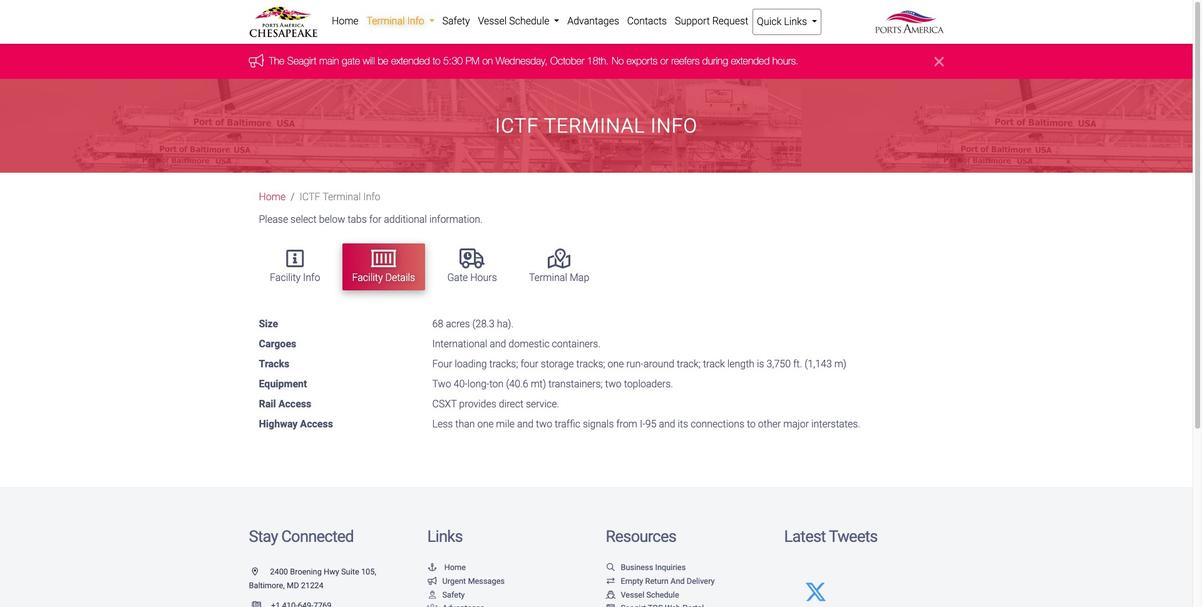 Task type: locate. For each thing, give the bounding box(es) containing it.
1 horizontal spatial home link
[[328, 9, 363, 34]]

length
[[728, 358, 755, 370]]

reefers
[[672, 55, 700, 67]]

hwy
[[324, 568, 339, 577]]

extended right be
[[391, 55, 430, 67]]

tracks; down containers.
[[577, 358, 606, 370]]

1 vertical spatial safety
[[443, 590, 465, 600]]

0 horizontal spatial to
[[433, 55, 441, 67]]

0 horizontal spatial vessel schedule link
[[474, 9, 564, 34]]

domestic
[[509, 338, 550, 350]]

facility
[[270, 272, 301, 284], [352, 272, 383, 284]]

please select below tabs for additional information.
[[259, 214, 483, 226]]

other
[[759, 418, 781, 430]]

2 safety from the top
[[443, 590, 465, 600]]

1 vertical spatial ictf
[[300, 191, 320, 203]]

advantages
[[568, 15, 620, 27]]

home link up the please
[[259, 191, 286, 203]]

size
[[259, 318, 278, 330]]

1 vertical spatial ictf terminal info
[[300, 191, 381, 203]]

0 horizontal spatial facility
[[270, 272, 301, 284]]

m)
[[835, 358, 847, 370]]

two down service.
[[536, 418, 553, 430]]

and down 'ha).'
[[490, 338, 506, 350]]

facility details
[[352, 272, 415, 284]]

csxt provides direct service.
[[433, 398, 560, 410]]

quick
[[757, 16, 782, 28]]

urgent
[[443, 577, 466, 586]]

tab list
[[254, 238, 944, 297]]

home link for urgent messages link
[[428, 563, 466, 573]]

to left 5:30
[[433, 55, 441, 67]]

the
[[269, 55, 285, 67]]

extended right during
[[731, 55, 770, 67]]

1 vertical spatial home link
[[259, 191, 286, 203]]

hand receiving image
[[428, 605, 438, 608]]

contacts
[[628, 15, 667, 27]]

information.
[[430, 214, 483, 226]]

1 horizontal spatial two
[[606, 378, 622, 390]]

1 vertical spatial one
[[478, 418, 494, 430]]

to left other
[[747, 418, 756, 430]]

1 horizontal spatial tracks;
[[577, 358, 606, 370]]

and left its
[[659, 418, 676, 430]]

(28.3
[[473, 318, 495, 330]]

1 horizontal spatial and
[[517, 418, 534, 430]]

vessel schedule link
[[474, 9, 564, 34], [606, 590, 680, 600]]

tweets
[[829, 527, 878, 546]]

ha).
[[497, 318, 514, 330]]

0 horizontal spatial extended
[[391, 55, 430, 67]]

2 tracks; from the left
[[577, 358, 606, 370]]

tracks; up ton
[[490, 358, 518, 370]]

105,
[[361, 568, 376, 577]]

below
[[319, 214, 345, 226]]

schedule down empty return and delivery link at the bottom right of page
[[647, 590, 680, 600]]

one left run-
[[608, 358, 624, 370]]

0 vertical spatial safety
[[443, 15, 470, 27]]

latest tweets
[[785, 527, 878, 546]]

details
[[386, 272, 415, 284]]

2 horizontal spatial home
[[445, 563, 466, 573]]

vessel schedule
[[478, 15, 552, 27], [621, 590, 680, 600]]

access down rail access
[[300, 418, 333, 430]]

1 horizontal spatial home
[[332, 15, 359, 27]]

0 horizontal spatial schedule
[[509, 15, 550, 27]]

gate
[[342, 55, 360, 67]]

ictf
[[495, 114, 539, 138], [300, 191, 320, 203]]

1 vertical spatial home
[[259, 191, 286, 203]]

stay
[[249, 527, 278, 546]]

0 horizontal spatial and
[[490, 338, 506, 350]]

1 horizontal spatial ictf terminal info
[[495, 114, 698, 138]]

mile
[[496, 418, 515, 430]]

hours
[[471, 272, 497, 284]]

the seagirt main gate will be extended to 5:30 pm on wednesday, october 18th.  no exports or reefers during extended hours. alert
[[0, 44, 1193, 79]]

terminal inside "link"
[[529, 272, 568, 284]]

terminal map link
[[519, 244, 600, 291]]

1 vertical spatial to
[[747, 418, 756, 430]]

1 horizontal spatial one
[[608, 358, 624, 370]]

to
[[433, 55, 441, 67], [747, 418, 756, 430]]

resources
[[606, 527, 677, 546]]

safety down the urgent in the bottom left of the page
[[443, 590, 465, 600]]

two down four loading tracks; four storage tracks; one run-around track; track length is 3,750 ft. (1,143 m)
[[606, 378, 622, 390]]

ft.
[[794, 358, 803, 370]]

extended
[[391, 55, 430, 67], [731, 55, 770, 67]]

inquiries
[[656, 563, 686, 573]]

0 horizontal spatial two
[[536, 418, 553, 430]]

on
[[483, 55, 493, 67]]

exchange image
[[606, 578, 616, 586]]

1 horizontal spatial vessel schedule
[[621, 590, 680, 600]]

0 vertical spatial ictf terminal info
[[495, 114, 698, 138]]

0 horizontal spatial vessel schedule
[[478, 15, 552, 27]]

vessel up on
[[478, 15, 507, 27]]

info inside tab list
[[303, 272, 320, 284]]

please
[[259, 214, 288, 226]]

vessel schedule down return on the bottom
[[621, 590, 680, 600]]

links right quick
[[785, 16, 808, 28]]

home link up "gate"
[[328, 9, 363, 34]]

0 vertical spatial vessel
[[478, 15, 507, 27]]

bullhorn image
[[249, 54, 269, 68]]

0 horizontal spatial tracks;
[[490, 358, 518, 370]]

baltimore,
[[249, 581, 285, 591]]

2 vertical spatial home
[[445, 563, 466, 573]]

vessel schedule link up wednesday, at left
[[474, 9, 564, 34]]

0 vertical spatial links
[[785, 16, 808, 28]]

0 vertical spatial home
[[332, 15, 359, 27]]

empty return and delivery
[[621, 577, 715, 586]]

close image
[[935, 54, 944, 69]]

terminal
[[367, 15, 405, 27], [544, 114, 646, 138], [323, 191, 361, 203], [529, 272, 568, 284]]

1 vertical spatial links
[[428, 527, 463, 546]]

and right mile
[[517, 418, 534, 430]]

0 vertical spatial ictf
[[495, 114, 539, 138]]

pm
[[466, 55, 480, 67]]

safety link down the urgent in the bottom left of the page
[[428, 590, 465, 600]]

1 vertical spatial vessel
[[621, 590, 645, 600]]

wednesday,
[[496, 55, 548, 67]]

than
[[456, 418, 475, 430]]

1 horizontal spatial ictf
[[495, 114, 539, 138]]

mt)
[[531, 378, 546, 390]]

schedule up the seagirt main gate will be extended to 5:30 pm on wednesday, october 18th.  no exports or reefers during extended hours. link
[[509, 15, 550, 27]]

1 horizontal spatial schedule
[[647, 590, 680, 600]]

0 horizontal spatial ictf terminal info
[[300, 191, 381, 203]]

2 horizontal spatial home link
[[428, 563, 466, 573]]

18th.
[[588, 55, 609, 67]]

track;
[[677, 358, 701, 370]]

1 vertical spatial vessel schedule
[[621, 590, 680, 600]]

home link up the urgent in the bottom left of the page
[[428, 563, 466, 573]]

return
[[646, 577, 669, 586]]

vessel schedule link down empty
[[606, 590, 680, 600]]

0 vertical spatial access
[[279, 398, 312, 410]]

tracks;
[[490, 358, 518, 370], [577, 358, 606, 370]]

1 horizontal spatial facility
[[352, 272, 383, 284]]

the seagirt main gate will be extended to 5:30 pm on wednesday, october 18th.  no exports or reefers during extended hours.
[[269, 55, 799, 67]]

home up "gate"
[[332, 15, 359, 27]]

less
[[433, 418, 453, 430]]

home
[[332, 15, 359, 27], [259, 191, 286, 203], [445, 563, 466, 573]]

1 extended from the left
[[391, 55, 430, 67]]

2 vertical spatial home link
[[428, 563, 466, 573]]

safety link up 5:30
[[439, 9, 474, 34]]

acres
[[446, 318, 470, 330]]

facility left details
[[352, 272, 383, 284]]

two 40-long-ton (40.6 mt) transtainers; two toploaders.
[[433, 378, 673, 390]]

1 facility from the left
[[270, 272, 301, 284]]

facility for facility info
[[270, 272, 301, 284]]

vessel schedule up wednesday, at left
[[478, 15, 552, 27]]

one left mile
[[478, 418, 494, 430]]

rail
[[259, 398, 276, 410]]

access up highway access
[[279, 398, 312, 410]]

facility up size
[[270, 272, 301, 284]]

0 horizontal spatial vessel
[[478, 15, 507, 27]]

1 horizontal spatial extended
[[731, 55, 770, 67]]

1 vertical spatial vessel schedule link
[[606, 590, 680, 600]]

links up anchor image
[[428, 527, 463, 546]]

hours.
[[773, 55, 799, 67]]

one
[[608, 358, 624, 370], [478, 418, 494, 430]]

0 horizontal spatial home
[[259, 191, 286, 203]]

long-
[[468, 378, 490, 390]]

csxt
[[433, 398, 457, 410]]

home up the urgent in the bottom left of the page
[[445, 563, 466, 573]]

interstates.
[[812, 418, 861, 430]]

and
[[490, 338, 506, 350], [517, 418, 534, 430], [659, 418, 676, 430]]

1 tracks; from the left
[[490, 358, 518, 370]]

schedule
[[509, 15, 550, 27], [647, 590, 680, 600]]

0 horizontal spatial one
[[478, 418, 494, 430]]

safety up 5:30
[[443, 15, 470, 27]]

0 vertical spatial schedule
[[509, 15, 550, 27]]

business inquiries
[[621, 563, 686, 573]]

ictf terminal info
[[495, 114, 698, 138], [300, 191, 381, 203]]

1 vertical spatial two
[[536, 418, 553, 430]]

toploaders.
[[624, 378, 673, 390]]

1 vertical spatial access
[[300, 418, 333, 430]]

3,750
[[767, 358, 791, 370]]

2 facility from the left
[[352, 272, 383, 284]]

equipment
[[259, 378, 307, 390]]

0 vertical spatial safety link
[[439, 9, 474, 34]]

from
[[617, 418, 638, 430]]

international and domestic containers.
[[433, 338, 601, 350]]

its
[[678, 418, 689, 430]]

0 vertical spatial to
[[433, 55, 441, 67]]

access
[[279, 398, 312, 410], [300, 418, 333, 430]]

gate hours link
[[438, 244, 507, 291]]

0 vertical spatial home link
[[328, 9, 363, 34]]

1 horizontal spatial to
[[747, 418, 756, 430]]

tracks
[[259, 358, 290, 370]]

1 vertical spatial safety link
[[428, 590, 465, 600]]

1 horizontal spatial vessel
[[621, 590, 645, 600]]

user hard hat image
[[428, 592, 438, 600]]

home up the please
[[259, 191, 286, 203]]

md
[[287, 581, 299, 591]]

vessel down empty
[[621, 590, 645, 600]]

traffic
[[555, 418, 581, 430]]



Task type: vqa. For each thing, say whether or not it's contained in the screenshot.
Have
no



Task type: describe. For each thing, give the bounding box(es) containing it.
business inquiries link
[[606, 563, 686, 573]]

seagirt
[[287, 55, 317, 67]]

advantages link
[[564, 9, 624, 34]]

select
[[291, 214, 317, 226]]

0 vertical spatial one
[[608, 358, 624, 370]]

40-
[[454, 378, 468, 390]]

anchor image
[[428, 565, 438, 573]]

highway
[[259, 418, 298, 430]]

october
[[551, 55, 585, 67]]

provides
[[459, 398, 497, 410]]

map marker alt image
[[252, 569, 268, 577]]

terminal info
[[367, 15, 427, 27]]

home link for terminal info link
[[328, 9, 363, 34]]

urgent messages
[[443, 577, 505, 586]]

facility info link
[[260, 244, 330, 291]]

no
[[612, 55, 624, 67]]

exports
[[627, 55, 658, 67]]

highway access
[[259, 418, 333, 430]]

run-
[[627, 358, 644, 370]]

i-
[[640, 418, 646, 430]]

service.
[[526, 398, 560, 410]]

to inside alert
[[433, 55, 441, 67]]

for
[[369, 214, 382, 226]]

latest
[[785, 527, 826, 546]]

quick links
[[757, 16, 810, 28]]

search image
[[606, 565, 616, 573]]

68 acres (28.3 ha).
[[433, 318, 514, 330]]

two
[[433, 378, 451, 390]]

facility for facility details
[[352, 272, 383, 284]]

0 vertical spatial two
[[606, 378, 622, 390]]

gate
[[448, 272, 468, 284]]

map
[[570, 272, 590, 284]]

terminal map
[[529, 272, 590, 284]]

facility info
[[270, 272, 320, 284]]

68
[[433, 318, 444, 330]]

empty return and delivery link
[[606, 577, 715, 586]]

quick links link
[[753, 9, 822, 35]]

loading
[[455, 358, 487, 370]]

ship image
[[606, 592, 616, 600]]

connected
[[281, 527, 354, 546]]

is
[[757, 358, 765, 370]]

bullhorn image
[[428, 578, 438, 586]]

(1,143
[[805, 358, 832, 370]]

international
[[433, 338, 488, 350]]

0 horizontal spatial home link
[[259, 191, 286, 203]]

safety link for urgent messages link
[[428, 590, 465, 600]]

2400 broening hwy suite 105, baltimore, md 21224
[[249, 568, 376, 591]]

delivery
[[687, 577, 715, 586]]

major
[[784, 418, 809, 430]]

tabs
[[348, 214, 367, 226]]

0 vertical spatial vessel schedule
[[478, 15, 552, 27]]

0 horizontal spatial ictf
[[300, 191, 320, 203]]

2 extended from the left
[[731, 55, 770, 67]]

four
[[521, 358, 539, 370]]

phone office image
[[252, 602, 271, 608]]

access for highway access
[[300, 418, 333, 430]]

and
[[671, 577, 685, 586]]

direct
[[499, 398, 524, 410]]

be
[[378, 55, 389, 67]]

1 vertical spatial schedule
[[647, 590, 680, 600]]

2 horizontal spatial and
[[659, 418, 676, 430]]

2400
[[270, 568, 288, 577]]

business
[[621, 563, 654, 573]]

1 horizontal spatial links
[[785, 16, 808, 28]]

21224
[[301, 581, 324, 591]]

will
[[363, 55, 375, 67]]

containers.
[[552, 338, 601, 350]]

empty
[[621, 577, 644, 586]]

0 horizontal spatial links
[[428, 527, 463, 546]]

1 horizontal spatial vessel schedule link
[[606, 590, 680, 600]]

gate hours
[[448, 272, 497, 284]]

the seagirt main gate will be extended to 5:30 pm on wednesday, october 18th.  no exports or reefers during extended hours. link
[[269, 55, 799, 67]]

0 vertical spatial vessel schedule link
[[474, 9, 564, 34]]

(40.6
[[506, 378, 529, 390]]

four
[[433, 358, 453, 370]]

storage
[[541, 358, 574, 370]]

safety link for terminal info link
[[439, 9, 474, 34]]

broening
[[290, 568, 322, 577]]

messages
[[468, 577, 505, 586]]

2400 broening hwy suite 105, baltimore, md 21224 link
[[249, 568, 376, 591]]

request
[[713, 15, 749, 27]]

tab list containing facility info
[[254, 238, 944, 297]]

urgent messages link
[[428, 577, 505, 586]]

1 safety from the top
[[443, 15, 470, 27]]

95
[[646, 418, 657, 430]]

browser image
[[606, 605, 616, 608]]

around
[[644, 358, 675, 370]]

terminal info link
[[363, 9, 439, 34]]

contacts link
[[624, 9, 671, 34]]

during
[[703, 55, 729, 67]]

access for rail access
[[279, 398, 312, 410]]



